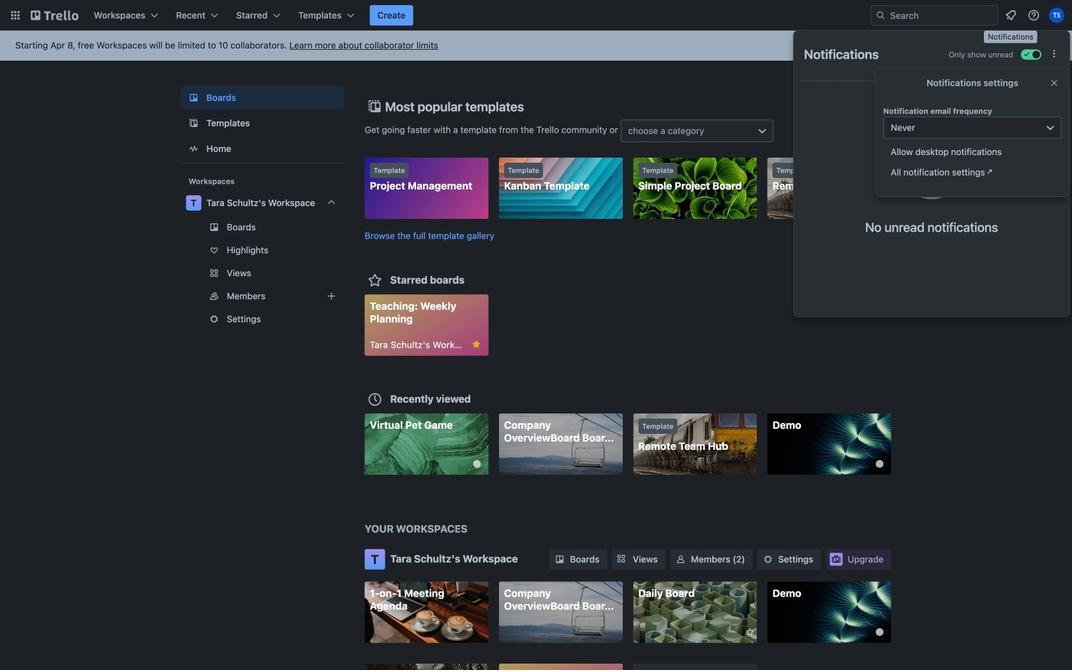 Task type: locate. For each thing, give the bounding box(es) containing it.
open information menu image
[[1028, 9, 1041, 22]]

click to star this board. it will be added to your starred list. image
[[740, 627, 751, 638]]

tooltip
[[985, 31, 1038, 43]]

1 sm image from the left
[[675, 553, 688, 566]]

0 horizontal spatial sm image
[[675, 553, 688, 566]]

Search field
[[886, 6, 998, 24]]

close popover image
[[1050, 78, 1060, 88]]

sm image
[[675, 553, 688, 566], [762, 553, 775, 566]]

0 notifications image
[[1004, 8, 1019, 23]]

template board image
[[186, 116, 201, 131]]

add image
[[324, 289, 339, 304]]

board image
[[186, 90, 201, 105]]

1 horizontal spatial sm image
[[762, 553, 775, 566]]

primary element
[[0, 0, 1073, 31]]



Task type: describe. For each thing, give the bounding box(es) containing it.
home image
[[186, 141, 201, 156]]

2 sm image from the left
[[762, 553, 775, 566]]

search image
[[876, 10, 886, 20]]

sm image
[[554, 553, 566, 566]]

there is new activity on this board. image
[[876, 460, 884, 468]]

back to home image
[[31, 5, 79, 26]]

tara schultz (taraschultz7) image
[[1050, 8, 1065, 23]]

taco image
[[898, 114, 966, 199]]

there is new activity on this board. image
[[876, 629, 884, 636]]



Task type: vqa. For each thing, say whether or not it's contained in the screenshot.
Add Board icon
no



